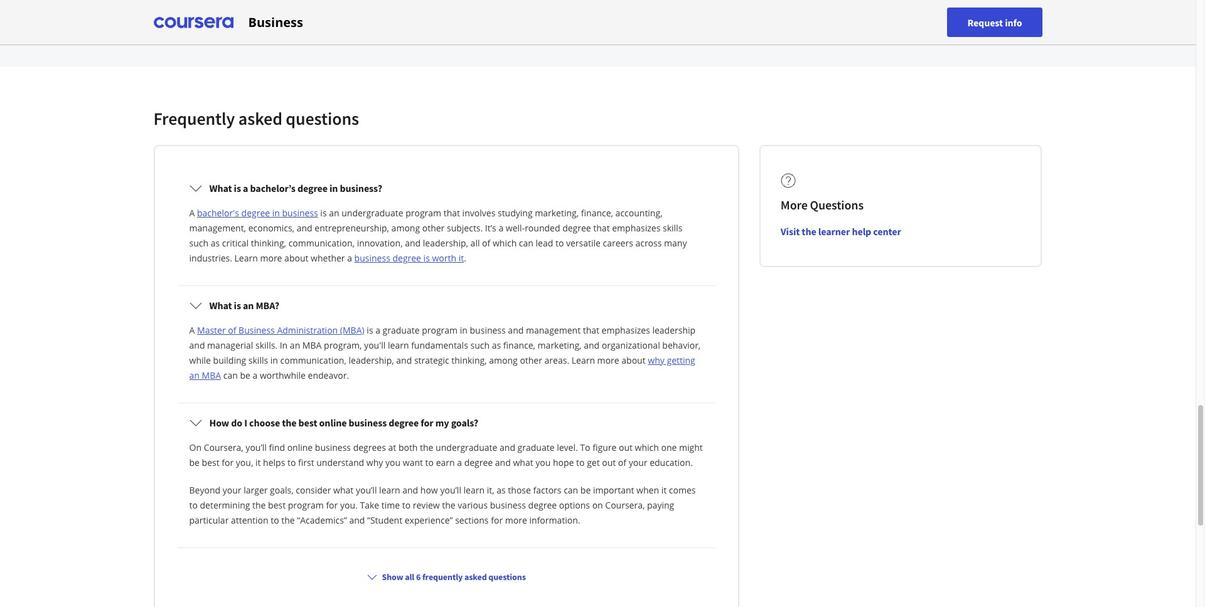 Task type: describe. For each thing, give the bounding box(es) containing it.
an inside why getting an mba
[[189, 370, 200, 382]]

take
[[360, 500, 379, 512]]

worthwhile
[[260, 370, 306, 382]]

graduate inside on coursera, you'll find online business degrees at both the undergraduate and graduate level. to figure out which one might be best for you, it helps to first understand why you want to earn a degree and what you hope to get out of your education.
[[518, 442, 555, 454]]

a inside what is a bachelor's degree in business? dropdown button
[[243, 182, 248, 195]]

is an undergraduate program that involves studying marketing, finance, accounting, management, economics, and entrepreneurship, among other subjects. it's a well-rounded degree that emphasizes skills such as critical thinking, communication, innovation, and leadership, all of which can lead to versatile careers across many industries. learn more about whether a
[[189, 207, 687, 264]]

getting
[[667, 355, 695, 367]]

do
[[231, 417, 242, 429]]

strategic
[[414, 355, 449, 367]]

whether
[[311, 252, 345, 264]]

best inside on coursera, you'll find online business degrees at both the undergraduate and graduate level. to figure out which one might be best for you, it helps to first understand why you want to earn a degree and what you hope to get out of your education.
[[202, 457, 219, 469]]

1 horizontal spatial out
[[619, 442, 633, 454]]

an inside the is an undergraduate program that involves studying marketing, finance, accounting, management, economics, and entrepreneurship, among other subjects. it's a well-rounded degree that emphasizes skills such as critical thinking, communication, innovation, and leadership, all of which can lead to versatile careers across many industries. learn more about whether a
[[329, 207, 339, 219]]

innovation,
[[357, 237, 403, 249]]

leadership
[[653, 325, 696, 337]]

subjects.
[[447, 222, 483, 234]]

0 horizontal spatial of
[[228, 325, 236, 337]]

important
[[593, 485, 634, 497]]

all inside the is an undergraduate program that involves studying marketing, finance, accounting, management, economics, and entrepreneurship, among other subjects. it's a well-rounded degree that emphasizes skills such as critical thinking, communication, innovation, and leadership, all of which can lead to versatile careers across many industries. learn more about whether a
[[471, 237, 480, 249]]

in down skills.
[[270, 355, 278, 367]]

visit the learner help center link
[[781, 225, 901, 238]]

0 vertical spatial business
[[248, 13, 303, 30]]

it,
[[487, 485, 494, 497]]

master of business administration (mba) link
[[197, 325, 365, 337]]

what is an mba? button
[[179, 288, 714, 323]]

to right time
[[402, 500, 411, 512]]

"academics"
[[297, 515, 347, 527]]

.
[[464, 252, 466, 264]]

all inside dropdown button
[[405, 572, 414, 583]]

degree inside how do i choose the best online business degree for my goals? dropdown button
[[389, 417, 419, 429]]

as inside beyond your larger goals, consider what you'll learn and how you'll learn it, as those factors can be important when it comes to determining the best program for you. take time to review the various business degree options on coursera, paying particular attention to the "academics" and "student experience" sections for more information.
[[497, 485, 506, 497]]

is inside dropdown button
[[234, 182, 241, 195]]

what is a bachelor's degree in business? button
[[179, 171, 714, 206]]

careers
[[603, 237, 633, 249]]

time
[[382, 500, 400, 512]]

mba inside is a graduate program in business and management that emphasizes leadership and managerial skills. in an mba program, you'll learn fundamentals such as finance, marketing, and organizational behavior, while building skills in communication, leadership, and strategic thinking, among other areas. learn more about
[[303, 340, 322, 352]]

what is a bachelor's degree in business?
[[209, 182, 382, 195]]

is inside the is an undergraduate program that involves studying marketing, finance, accounting, management, economics, and entrepreneurship, among other subjects. it's a well-rounded degree that emphasizes skills such as critical thinking, communication, innovation, and leadership, all of which can lead to versatile careers across many industries. learn more about whether a
[[320, 207, 327, 219]]

sections
[[455, 515, 489, 527]]

what inside beyond your larger goals, consider what you'll learn and how you'll learn it, as those factors can be important when it comes to determining the best program for you. take time to review the various business degree options on coursera, paying particular attention to the "academics" and "student experience" sections for more information.
[[333, 485, 354, 497]]

management,
[[189, 222, 246, 234]]

about inside the is an undergraduate program that involves studying marketing, finance, accounting, management, economics, and entrepreneurship, among other subjects. it's a well-rounded degree that emphasizes skills such as critical thinking, communication, innovation, and leadership, all of which can lead to versatile careers across many industries. learn more about whether a
[[284, 252, 309, 264]]

studying
[[498, 207, 533, 219]]

marketing, inside is a graduate program in business and management that emphasizes leadership and managerial skills. in an mba program, you'll learn fundamentals such as finance, marketing, and organizational behavior, while building skills in communication, leadership, and strategic thinking, among other areas. learn more about
[[538, 340, 582, 352]]

fundamentals
[[411, 340, 468, 352]]

a inside is a graduate program in business and management that emphasizes leadership and managerial skills. in an mba program, you'll learn fundamentals such as finance, marketing, and organizational behavior, while building skills in communication, leadership, and strategic thinking, among other areas. learn more about
[[376, 325, 380, 337]]

learner
[[818, 225, 850, 238]]

want
[[403, 457, 423, 469]]

bachelor's
[[250, 182, 296, 195]]

business down what is a bachelor's degree in business?
[[282, 207, 318, 219]]

skills inside is a graduate program in business and management that emphasizes leadership and managerial skills. in an mba program, you'll learn fundamentals such as finance, marketing, and organizational behavior, while building skills in communication, leadership, and strategic thinking, among other areas. learn more about
[[249, 355, 268, 367]]

the down larger
[[252, 500, 266, 512]]

such inside is a graduate program in business and management that emphasizes leadership and managerial skills. in an mba program, you'll learn fundamentals such as finance, marketing, and organizational behavior, while building skills in communication, leadership, and strategic thinking, among other areas. learn more about
[[471, 340, 490, 352]]

0 vertical spatial it
[[459, 252, 464, 264]]

that inside is a graduate program in business and management that emphasizes leadership and managerial skills. in an mba program, you'll learn fundamentals such as finance, marketing, and organizational behavior, while building skills in communication, leadership, and strategic thinking, among other areas. learn more about
[[583, 325, 600, 337]]

1 vertical spatial that
[[593, 222, 610, 234]]

business inside collapsed 'list'
[[239, 325, 275, 337]]

a right whether
[[347, 252, 352, 264]]

particular
[[189, 515, 229, 527]]

to left first
[[288, 457, 296, 469]]

why inside why getting an mba
[[648, 355, 665, 367]]

more inside the is an undergraduate program that involves studying marketing, finance, accounting, management, economics, and entrepreneurship, among other subjects. it's a well-rounded degree that emphasizes skills such as critical thinking, communication, innovation, and leadership, all of which can lead to versatile careers across many industries. learn more about whether a
[[260, 252, 282, 264]]

best inside dropdown button
[[299, 417, 317, 429]]

to inside the is an undergraduate program that involves studying marketing, finance, accounting, management, economics, and entrepreneurship, among other subjects. it's a well-rounded degree that emphasizes skills such as critical thinking, communication, innovation, and leadership, all of which can lead to versatile careers across many industries. learn more about whether a
[[556, 237, 564, 249]]

degree inside what is a bachelor's degree in business? dropdown button
[[297, 182, 328, 195]]

for right sections
[[491, 515, 503, 527]]

how do i choose the best online business degree for my goals?
[[209, 417, 478, 429]]

when
[[637, 485, 659, 497]]

the down goals,
[[281, 515, 295, 527]]

frequently
[[153, 107, 235, 130]]

more
[[781, 197, 808, 213]]

0 vertical spatial be
[[240, 370, 250, 382]]

thinking, inside is a graduate program in business and management that emphasizes leadership and managerial skills. in an mba program, you'll learn fundamentals such as finance, marketing, and organizational behavior, while building skills in communication, leadership, and strategic thinking, among other areas. learn more about
[[452, 355, 487, 367]]

while
[[189, 355, 211, 367]]

rounded
[[525, 222, 560, 234]]

entrepreneurship,
[[315, 222, 389, 234]]

which inside the is an undergraduate program that involves studying marketing, finance, accounting, management, economics, and entrepreneurship, among other subjects. it's a well-rounded degree that emphasizes skills such as critical thinking, communication, innovation, and leadership, all of which can lead to versatile careers across many industries. learn more about whether a
[[493, 237, 517, 249]]

the inside on coursera, you'll find online business degrees at both the undergraduate and graduate level. to figure out which one might be best for you, it helps to first understand why you want to earn a degree and what you hope to get out of your education.
[[420, 442, 433, 454]]

behavior,
[[663, 340, 701, 352]]

review
[[413, 500, 440, 512]]

learn inside is a graduate program in business and management that emphasizes leadership and managerial skills. in an mba program, you'll learn fundamentals such as finance, marketing, and organizational behavior, while building skills in communication, leadership, and strategic thinking, among other areas. learn more about
[[388, 340, 409, 352]]

for inside on coursera, you'll find online business degrees at both the undergraduate and graduate level. to figure out which one might be best for you, it helps to first understand why you want to earn a degree and what you hope to get out of your education.
[[222, 457, 234, 469]]

can inside the is an undergraduate program that involves studying marketing, finance, accounting, management, economics, and entrepreneurship, among other subjects. it's a well-rounded degree that emphasizes skills such as critical thinking, communication, innovation, and leadership, all of which can lead to versatile careers across many industries. learn more about whether a
[[519, 237, 534, 249]]

across
[[636, 237, 662, 249]]

degrees
[[353, 442, 386, 454]]

1 horizontal spatial you'll
[[356, 485, 377, 497]]

accounting,
[[616, 207, 663, 219]]

to down beyond
[[189, 500, 198, 512]]

skills inside the is an undergraduate program that involves studying marketing, finance, accounting, management, economics, and entrepreneurship, among other subjects. it's a well-rounded degree that emphasizes skills such as critical thinking, communication, innovation, and leadership, all of which can lead to versatile careers across many industries. learn more about whether a
[[663, 222, 683, 234]]

management
[[526, 325, 581, 337]]

fewer
[[200, 16, 225, 28]]

is a graduate program in business and management that emphasizes leadership and managerial skills. in an mba program, you'll learn fundamentals such as finance, marketing, and organizational behavior, while building skills in communication, leadership, and strategic thinking, among other areas. learn more about
[[189, 325, 701, 367]]

request info
[[968, 16, 1022, 29]]

hope
[[553, 457, 574, 469]]

your inside beyond your larger goals, consider what you'll learn and how you'll learn it, as those factors can be important when it comes to determining the best program for you. take time to review the various business degree options on coursera, paying particular attention to the "academics" and "student experience" sections for more information.
[[223, 485, 241, 497]]

learn inside the is an undergraduate program that involves studying marketing, finance, accounting, management, economics, and entrepreneurship, among other subjects. it's a well-rounded degree that emphasizes skills such as critical thinking, communication, innovation, and leadership, all of which can lead to versatile careers across many industries. learn more about whether a
[[235, 252, 258, 264]]

might
[[679, 442, 703, 454]]

a bachelor's degree in business
[[189, 207, 318, 219]]

frequently
[[422, 572, 463, 583]]

2 you from the left
[[536, 457, 551, 469]]

what for what is a bachelor's degree in business?
[[209, 182, 232, 195]]

a left worthwhile
[[253, 370, 258, 382]]

"student
[[367, 515, 402, 527]]

marketing, inside the is an undergraduate program that involves studying marketing, finance, accounting, management, economics, and entrepreneurship, among other subjects. it's a well-rounded degree that emphasizes skills such as critical thinking, communication, innovation, and leadership, all of which can lead to versatile careers across many industries. learn more about whether a
[[535, 207, 579, 219]]

1 vertical spatial can
[[223, 370, 238, 382]]

versatile
[[566, 237, 601, 249]]

business inside how do i choose the best online business degree for my goals? dropdown button
[[349, 417, 387, 429]]

business inside on coursera, you'll find online business degrees at both the undergraduate and graduate level. to figure out which one might be best for you, it helps to first understand why you want to earn a degree and what you hope to get out of your education.
[[315, 442, 351, 454]]

other inside the is an undergraduate program that involves studying marketing, finance, accounting, management, economics, and entrepreneurship, among other subjects. it's a well-rounded degree that emphasizes skills such as critical thinking, communication, innovation, and leadership, all of which can lead to versatile careers across many industries. learn more about whether a
[[422, 222, 445, 234]]

figure
[[593, 442, 617, 454]]

1 vertical spatial out
[[602, 457, 616, 469]]

graduate inside is a graduate program in business and management that emphasizes leadership and managerial skills. in an mba program, you'll learn fundamentals such as finance, marketing, and organizational behavior, while building skills in communication, leadership, and strategic thinking, among other areas. learn more about
[[383, 325, 420, 337]]

in inside what is a bachelor's degree in business? dropdown button
[[330, 182, 338, 195]]

paying
[[647, 500, 674, 512]]

building
[[213, 355, 246, 367]]

be inside beyond your larger goals, consider what you'll learn and how you'll learn it, as those factors can be important when it comes to determining the best program for you. take time to review the various business degree options on coursera, paying particular attention to the "academics" and "student experience" sections for more information.
[[581, 485, 591, 497]]

can inside beyond your larger goals, consider what you'll learn and how you'll learn it, as those factors can be important when it comes to determining the best program for you. take time to review the various business degree options on coursera, paying particular attention to the "academics" and "student experience" sections for more information.
[[564, 485, 578, 497]]

degree up 'economics,'
[[241, 207, 270, 219]]

what for what is an mba?
[[209, 299, 232, 312]]

the right the visit in the right of the page
[[802, 225, 817, 238]]

how do i choose the best online business degree for my goals? button
[[179, 406, 714, 441]]

business degree is worth it .
[[354, 252, 466, 264]]

a right it's
[[499, 222, 504, 234]]

among inside is a graduate program in business and management that emphasizes leadership and managerial skills. in an mba program, you'll learn fundamentals such as finance, marketing, and organizational behavior, while building skills in communication, leadership, and strategic thinking, among other areas. learn more about
[[489, 355, 518, 367]]

areas.
[[545, 355, 569, 367]]

business?
[[340, 182, 382, 195]]

thinking, inside the is an undergraduate program that involves studying marketing, finance, accounting, management, economics, and entrepreneurship, among other subjects. it's a well-rounded degree that emphasizes skills such as critical thinking, communication, innovation, and leadership, all of which can lead to versatile careers across many industries. learn more about whether a
[[251, 237, 286, 249]]

first
[[298, 457, 314, 469]]

i
[[244, 417, 247, 429]]

goals,
[[270, 485, 294, 497]]

to right "attention"
[[271, 515, 279, 527]]

the inside how do i choose the best online business degree for my goals? dropdown button
[[282, 417, 297, 429]]

request
[[968, 16, 1003, 29]]

for left you.
[[326, 500, 338, 512]]

to left "get"
[[576, 457, 585, 469]]

a for what is a bachelor's degree in business?
[[189, 207, 195, 219]]

a master of business administration (mba)
[[189, 325, 365, 337]]

both
[[399, 442, 418, 454]]



Task type: locate. For each thing, give the bounding box(es) containing it.
center
[[873, 225, 901, 238]]

degree right the bachelor's
[[297, 182, 328, 195]]

in left business?
[[330, 182, 338, 195]]

0 horizontal spatial your
[[223, 485, 241, 497]]

an left mba?
[[243, 299, 254, 312]]

1 you from the left
[[385, 457, 401, 469]]

0 vertical spatial such
[[189, 237, 208, 249]]

various
[[458, 500, 488, 512]]

0 horizontal spatial why
[[367, 457, 383, 469]]

which inside on coursera, you'll find online business degrees at both the undergraduate and graduate level. to figure out which one might be best for you, it helps to first understand why you want to earn a degree and what you hope to get out of your education.
[[635, 442, 659, 454]]

what inside dropdown button
[[209, 299, 232, 312]]

as down management,
[[211, 237, 220, 249]]

communication,
[[289, 237, 355, 249], [280, 355, 346, 367]]

0 vertical spatial best
[[299, 417, 317, 429]]

1 vertical spatial what
[[333, 485, 354, 497]]

degree inside beyond your larger goals, consider what you'll learn and how you'll learn it, as those factors can be important when it comes to determining the best program for you. take time to review the various business degree options on coursera, paying particular attention to the "academics" and "student experience" sections for more information.
[[528, 500, 557, 512]]

you,
[[236, 457, 253, 469]]

about
[[284, 252, 309, 264], [622, 355, 646, 367]]

is inside dropdown button
[[234, 299, 241, 312]]

of inside the is an undergraduate program that involves studying marketing, finance, accounting, management, economics, and entrepreneurship, among other subjects. it's a well-rounded degree that emphasizes skills such as critical thinking, communication, innovation, and leadership, all of which can lead to versatile careers across many industries. learn more about whether a
[[482, 237, 491, 249]]

such up industries.
[[189, 237, 208, 249]]

business inside beyond your larger goals, consider what you'll learn and how you'll learn it, as those factors can be important when it comes to determining the best program for you. take time to review the various business degree options on coursera, paying particular attention to the "academics" and "student experience" sections for more information.
[[490, 500, 526, 512]]

thinking, down 'economics,'
[[251, 237, 286, 249]]

to right the lead
[[556, 237, 564, 249]]

asked
[[238, 107, 282, 130], [465, 572, 487, 583]]

an inside dropdown button
[[243, 299, 254, 312]]

emphasizes up organizational at bottom
[[602, 325, 650, 337]]

coursera, down important
[[605, 500, 645, 512]]

other inside is a graduate program in business and management that emphasizes leadership and managerial skills. in an mba program, you'll learn fundamentals such as finance, marketing, and organizational behavior, while building skills in communication, leadership, and strategic thinking, among other areas. learn more about
[[520, 355, 542, 367]]

online up understand
[[319, 417, 347, 429]]

the right choose
[[282, 417, 297, 429]]

you'll inside on coursera, you'll find online business degrees at both the undergraduate and graduate level. to figure out which one might be best for you, it helps to first understand why you want to earn a degree and what you hope to get out of your education.
[[246, 442, 267, 454]]

finance, inside the is an undergraduate program that involves studying marketing, finance, accounting, management, economics, and entrepreneurship, among other subjects. it's a well-rounded degree that emphasizes skills such as critical thinking, communication, innovation, and leadership, all of which can lead to versatile careers across many industries. learn more about whether a
[[581, 207, 613, 219]]

2 what from the top
[[209, 299, 232, 312]]

of inside on coursera, you'll find online business degrees at both the undergraduate and graduate level. to figure out which one might be best for you, it helps to first understand why you want to earn a degree and what you hope to get out of your education.
[[618, 457, 627, 469]]

0 horizontal spatial be
[[189, 457, 200, 469]]

learn right areas.
[[572, 355, 595, 367]]

out
[[619, 442, 633, 454], [602, 457, 616, 469]]

many
[[664, 237, 687, 249]]

finance, inside is a graduate program in business and management that emphasizes leadership and managerial skills. in an mba program, you'll learn fundamentals such as finance, marketing, and organizational behavior, while building skills in communication, leadership, and strategic thinking, among other areas. learn more about
[[503, 340, 535, 352]]

you
[[385, 457, 401, 469], [536, 457, 551, 469]]

show all 6 frequently asked questions button
[[362, 566, 531, 589]]

1 vertical spatial all
[[405, 572, 414, 583]]

2 horizontal spatial more
[[597, 355, 619, 367]]

learn up various
[[464, 485, 485, 497]]

a left bachelor's
[[189, 207, 195, 219]]

learn up time
[[379, 485, 400, 497]]

show inside "button"
[[174, 16, 198, 28]]

questions inside dropdown button
[[489, 572, 526, 583]]

0 horizontal spatial among
[[392, 222, 420, 234]]

undergraduate down goals?
[[436, 442, 497, 454]]

communication, up endeavor.
[[280, 355, 346, 367]]

finance, up versatile
[[581, 207, 613, 219]]

finance, down the management
[[503, 340, 535, 352]]

undergraduate inside on coursera, you'll find online business degrees at both the undergraduate and graduate level. to figure out which one might be best for you, it helps to first understand why you want to earn a degree and what you hope to get out of your education.
[[436, 442, 497, 454]]

communication, up whether
[[289, 237, 355, 249]]

1 horizontal spatial thinking,
[[452, 355, 487, 367]]

a inside on coursera, you'll find online business degrees at both the undergraduate and graduate level. to figure out which one might be best for you, it helps to first understand why you want to earn a degree and what you hope to get out of your education.
[[457, 457, 462, 469]]

0 vertical spatial what
[[209, 182, 232, 195]]

1 vertical spatial learn
[[572, 355, 595, 367]]

about inside is a graduate program in business and management that emphasizes leadership and managerial skills. in an mba program, you'll learn fundamentals such as finance, marketing, and organizational behavior, while building skills in communication, leadership, and strategic thinking, among other areas. learn more about
[[622, 355, 646, 367]]

in up fundamentals
[[460, 325, 468, 337]]

you'll up 'take' on the bottom left of page
[[356, 485, 377, 497]]

0 horizontal spatial leadership,
[[349, 355, 394, 367]]

of
[[482, 237, 491, 249], [228, 325, 236, 337], [618, 457, 627, 469]]

can down the 'building'
[[223, 370, 238, 382]]

degree up versatile
[[563, 222, 591, 234]]

frequently asked questions element
[[143, 107, 1053, 608]]

it
[[459, 252, 464, 264], [256, 457, 261, 469], [661, 485, 667, 497]]

in
[[330, 182, 338, 195], [272, 207, 280, 219], [460, 325, 468, 337], [270, 355, 278, 367]]

show fewer button
[[153, 7, 245, 37]]

an
[[329, 207, 339, 219], [243, 299, 254, 312], [290, 340, 300, 352], [189, 370, 200, 382]]

1 vertical spatial marketing,
[[538, 340, 582, 352]]

other
[[422, 222, 445, 234], [520, 355, 542, 367]]

why getting an mba
[[189, 355, 695, 382]]

graduate up hope
[[518, 442, 555, 454]]

you down at
[[385, 457, 401, 469]]

collapsed list
[[175, 166, 718, 551]]

0 vertical spatial other
[[422, 222, 445, 234]]

1 vertical spatial skills
[[249, 355, 268, 367]]

be down the 'building'
[[240, 370, 250, 382]]

about down organizational at bottom
[[622, 355, 646, 367]]

1 what from the top
[[209, 182, 232, 195]]

1 vertical spatial undergraduate
[[436, 442, 497, 454]]

emphasizes inside is a graduate program in business and management that emphasizes leadership and managerial skills. in an mba program, you'll learn fundamentals such as finance, marketing, and organizational behavior, while building skills in communication, leadership, and strategic thinking, among other areas. learn more about
[[602, 325, 650, 337]]

1 vertical spatial leadership,
[[349, 355, 394, 367]]

it inside on coursera, you'll find online business degrees at both the undergraduate and graduate level. to figure out which one might be best for you, it helps to first understand why you want to earn a degree and what you hope to get out of your education.
[[256, 457, 261, 469]]

2 horizontal spatial it
[[661, 485, 667, 497]]

such
[[189, 237, 208, 249], [471, 340, 490, 352]]

0 horizontal spatial graduate
[[383, 325, 420, 337]]

program inside the is an undergraduate program that involves studying marketing, finance, accounting, management, economics, and entrepreneurship, among other subjects. it's a well-rounded degree that emphasizes skills such as critical thinking, communication, innovation, and leadership, all of which can lead to versatile careers across many industries. learn more about whether a
[[406, 207, 441, 219]]

online inside on coursera, you'll find online business degrees at both the undergraduate and graduate level. to figure out which one might be best for you, it helps to first understand why you want to earn a degree and what you hope to get out of your education.
[[287, 442, 313, 454]]

that
[[444, 207, 460, 219], [593, 222, 610, 234], [583, 325, 600, 337]]

show inside dropdown button
[[382, 572, 403, 583]]

thinking, down fundamentals
[[452, 355, 487, 367]]

6
[[416, 572, 421, 583]]

2 vertical spatial best
[[268, 500, 286, 512]]

goals?
[[451, 417, 478, 429]]

0 vertical spatial leadership,
[[423, 237, 468, 249]]

which down well-
[[493, 237, 517, 249]]

mba down while
[[202, 370, 221, 382]]

skills up many
[[663, 222, 683, 234]]

leadership,
[[423, 237, 468, 249], [349, 355, 394, 367]]

online inside dropdown button
[[319, 417, 347, 429]]

communication, inside the is an undergraduate program that involves studying marketing, finance, accounting, management, economics, and entrepreneurship, among other subjects. it's a well-rounded degree that emphasizes skills such as critical thinking, communication, innovation, and leadership, all of which can lead to versatile careers across many industries. learn more about whether a
[[289, 237, 355, 249]]

business up degrees
[[349, 417, 387, 429]]

the right review
[[442, 500, 456, 512]]

0 horizontal spatial learn
[[235, 252, 258, 264]]

lead
[[536, 237, 553, 249]]

0 horizontal spatial questions
[[286, 107, 359, 130]]

more questions
[[781, 197, 864, 213]]

questions
[[810, 197, 864, 213]]

0 horizontal spatial you'll
[[246, 442, 267, 454]]

skills down skills.
[[249, 355, 268, 367]]

larger
[[244, 485, 268, 497]]

2 horizontal spatial of
[[618, 457, 627, 469]]

best inside beyond your larger goals, consider what you'll learn and how you'll learn it, as those factors can be important when it comes to determining the best program for you. take time to review the various business degree options on coursera, paying particular attention to the "academics" and "student experience" sections for more information.
[[268, 500, 286, 512]]

be inside on coursera, you'll find online business degrees at both the undergraduate and graduate level. to figure out which one might be best for you, it helps to first understand why you want to earn a degree and what you hope to get out of your education.
[[189, 457, 200, 469]]

program inside beyond your larger goals, consider what you'll learn and how you'll learn it, as those factors can be important when it comes to determining the best program for you. take time to review the various business degree options on coursera, paying particular attention to the "academics" and "student experience" sections for more information.
[[288, 500, 324, 512]]

can be a worthwhile endeavor.
[[221, 370, 349, 382]]

0 vertical spatial program
[[406, 207, 441, 219]]

1 a from the top
[[189, 207, 195, 219]]

1 vertical spatial as
[[492, 340, 501, 352]]

show for show fewer
[[174, 16, 198, 28]]

undergraduate
[[342, 207, 403, 219], [436, 442, 497, 454]]

1 vertical spatial best
[[202, 457, 219, 469]]

learn down "critical"
[[235, 252, 258, 264]]

such inside the is an undergraduate program that involves studying marketing, finance, accounting, management, economics, and entrepreneurship, among other subjects. it's a well-rounded degree that emphasizes skills such as critical thinking, communication, innovation, and leadership, all of which can lead to versatile careers across many industries. learn more about whether a
[[189, 237, 208, 249]]

1 horizontal spatial be
[[240, 370, 250, 382]]

0 horizontal spatial all
[[405, 572, 414, 583]]

well-
[[506, 222, 525, 234]]

communication, inside is a graduate program in business and management that emphasizes leadership and managerial skills. in an mba program, you'll learn fundamentals such as finance, marketing, and organizational behavior, while building skills in communication, leadership, and strategic thinking, among other areas. learn more about
[[280, 355, 346, 367]]

is inside is a graduate program in business and management that emphasizes leadership and managerial skills. in an mba program, you'll learn fundamentals such as finance, marketing, and organizational behavior, while building skills in communication, leadership, and strategic thinking, among other areas. learn more about
[[367, 325, 373, 337]]

an inside is a graduate program in business and management that emphasizes leadership and managerial skills. in an mba program, you'll learn fundamentals such as finance, marketing, and organizational behavior, while building skills in communication, leadership, and strategic thinking, among other areas. learn more about
[[290, 340, 300, 352]]

degree inside the is an undergraduate program that involves studying marketing, finance, accounting, management, economics, and entrepreneurship, among other subjects. it's a well-rounded degree that emphasizes skills such as critical thinking, communication, innovation, and leadership, all of which can lead to versatile careers across many industries. learn more about whether a
[[563, 222, 591, 234]]

mba down administration
[[303, 340, 322, 352]]

1 horizontal spatial finance,
[[581, 207, 613, 219]]

2 vertical spatial of
[[618, 457, 627, 469]]

mba inside why getting an mba
[[202, 370, 221, 382]]

at
[[388, 442, 396, 454]]

of down it's
[[482, 237, 491, 249]]

finance,
[[581, 207, 613, 219], [503, 340, 535, 352]]

1 vertical spatial coursera,
[[605, 500, 645, 512]]

0 vertical spatial finance,
[[581, 207, 613, 219]]

be
[[240, 370, 250, 382], [189, 457, 200, 469], [581, 485, 591, 497]]

undergraduate inside the is an undergraduate program that involves studying marketing, finance, accounting, management, economics, and entrepreneurship, among other subjects. it's a well-rounded degree that emphasizes skills such as critical thinking, communication, innovation, and leadership, all of which can lead to versatile careers across many industries. learn more about whether a
[[342, 207, 403, 219]]

among inside the is an undergraduate program that involves studying marketing, finance, accounting, management, economics, and entrepreneurship, among other subjects. it's a well-rounded degree that emphasizes skills such as critical thinking, communication, innovation, and leadership, all of which can lead to versatile careers across many industries. learn more about whether a
[[392, 222, 420, 234]]

what inside on coursera, you'll find online business degrees at both the undergraduate and graduate level. to figure out which one might be best for you, it helps to first understand why you want to earn a degree and what you hope to get out of your education.
[[513, 457, 533, 469]]

asked inside show all 6 frequently asked questions dropdown button
[[465, 572, 487, 583]]

my
[[435, 417, 449, 429]]

all down subjects. at the left of the page
[[471, 237, 480, 249]]

0 vertical spatial among
[[392, 222, 420, 234]]

what
[[209, 182, 232, 195], [209, 299, 232, 312]]

it's
[[485, 222, 496, 234]]

show fewer
[[174, 16, 225, 28]]

how
[[209, 417, 229, 429]]

degree down factors
[[528, 500, 557, 512]]

learn inside is a graduate program in business and management that emphasizes leadership and managerial skills. in an mba program, you'll learn fundamentals such as finance, marketing, and organizational behavior, while building skills in communication, leadership, and strategic thinking, among other areas. learn more about
[[572, 355, 595, 367]]

a for what is an mba?
[[189, 325, 195, 337]]

you'll up you, on the left bottom
[[246, 442, 267, 454]]

the right both
[[420, 442, 433, 454]]

1 horizontal spatial leadership,
[[423, 237, 468, 249]]

in
[[280, 340, 288, 352]]

0 vertical spatial a
[[189, 207, 195, 219]]

0 vertical spatial undergraduate
[[342, 207, 403, 219]]

a right earn
[[457, 457, 462, 469]]

you left hope
[[536, 457, 551, 469]]

is left worth
[[424, 252, 430, 264]]

get
[[587, 457, 600, 469]]

involves
[[462, 207, 496, 219]]

it right worth
[[459, 252, 464, 264]]

what up those
[[513, 457, 533, 469]]

2 horizontal spatial you'll
[[440, 485, 461, 497]]

why left getting
[[648, 355, 665, 367]]

best up first
[[299, 417, 317, 429]]

more down organizational at bottom
[[597, 355, 619, 367]]

business down what is an mba? dropdown button
[[470, 325, 506, 337]]

0 horizontal spatial best
[[202, 457, 219, 469]]

0 horizontal spatial you
[[385, 457, 401, 469]]

learn
[[235, 252, 258, 264], [572, 355, 595, 367]]

show left 6
[[382, 572, 403, 583]]

leadership, inside the is an undergraduate program that involves studying marketing, finance, accounting, management, economics, and entrepreneurship, among other subjects. it's a well-rounded degree that emphasizes skills such as critical thinking, communication, innovation, and leadership, all of which can lead to versatile careers across many industries. learn more about whether a
[[423, 237, 468, 249]]

0 horizontal spatial out
[[602, 457, 616, 469]]

graduate up you'll
[[383, 325, 420, 337]]

2 vertical spatial can
[[564, 485, 578, 497]]

what up you.
[[333, 485, 354, 497]]

online
[[319, 417, 347, 429], [287, 442, 313, 454]]

0 horizontal spatial can
[[223, 370, 238, 382]]

1 vertical spatial program
[[422, 325, 458, 337]]

0 vertical spatial why
[[648, 355, 665, 367]]

coursera, down how at the bottom left of the page
[[204, 442, 243, 454]]

managerial
[[207, 340, 253, 352]]

options
[[559, 500, 590, 512]]

2 vertical spatial more
[[505, 515, 527, 527]]

0 vertical spatial questions
[[286, 107, 359, 130]]

more inside beyond your larger goals, consider what you'll learn and how you'll learn it, as those factors can be important when it comes to determining the best program for you. take time to review the various business degree options on coursera, paying particular attention to the "academics" and "student experience" sections for more information.
[[505, 515, 527, 527]]

that up subjects. at the left of the page
[[444, 207, 460, 219]]

what inside dropdown button
[[209, 182, 232, 195]]

your up when
[[629, 457, 648, 469]]

1 vertical spatial thinking,
[[452, 355, 487, 367]]

0 vertical spatial learn
[[235, 252, 258, 264]]

graduate
[[383, 325, 420, 337], [518, 442, 555, 454]]

those
[[508, 485, 531, 497]]

2 vertical spatial program
[[288, 500, 324, 512]]

best down goals,
[[268, 500, 286, 512]]

a up a bachelor's degree in business
[[243, 182, 248, 195]]

how
[[420, 485, 438, 497]]

program,
[[324, 340, 362, 352]]

other left areas.
[[520, 355, 542, 367]]

1 horizontal spatial online
[[319, 417, 347, 429]]

0 horizontal spatial finance,
[[503, 340, 535, 352]]

business up understand
[[315, 442, 351, 454]]

is up you'll
[[367, 325, 373, 337]]

that right the management
[[583, 325, 600, 337]]

2 horizontal spatial be
[[581, 485, 591, 497]]

0 vertical spatial online
[[319, 417, 347, 429]]

it inside beyond your larger goals, consider what you'll learn and how you'll learn it, as those factors can be important when it comes to determining the best program for you. take time to review the various business degree options on coursera, paying particular attention to the "academics" and "student experience" sections for more information.
[[661, 485, 667, 497]]

0 horizontal spatial what
[[333, 485, 354, 497]]

attention
[[231, 515, 268, 527]]

out right "get"
[[602, 457, 616, 469]]

your inside on coursera, you'll find online business degrees at both the undergraduate and graduate level. to figure out which one might be best for you, it helps to first understand why you want to earn a degree and what you hope to get out of your education.
[[629, 457, 648, 469]]

2 horizontal spatial can
[[564, 485, 578, 497]]

economics,
[[248, 222, 294, 234]]

0 horizontal spatial asked
[[238, 107, 282, 130]]

endeavor.
[[308, 370, 349, 382]]

degree down the innovation,
[[393, 252, 421, 264]]

coursera, inside beyond your larger goals, consider what you'll learn and how you'll learn it, as those factors can be important when it comes to determining the best program for you. take time to review the various business degree options on coursera, paying particular attention to the "academics" and "student experience" sections for more information.
[[605, 500, 645, 512]]

worth
[[432, 252, 456, 264]]

show left "fewer"
[[174, 16, 198, 28]]

0 vertical spatial graduate
[[383, 325, 420, 337]]

1 vertical spatial a
[[189, 325, 195, 337]]

0 vertical spatial communication,
[[289, 237, 355, 249]]

information.
[[530, 515, 580, 527]]

1 horizontal spatial more
[[505, 515, 527, 527]]

1 horizontal spatial about
[[622, 355, 646, 367]]

degree up it,
[[464, 457, 493, 469]]

0 vertical spatial your
[[629, 457, 648, 469]]

bachelor's
[[197, 207, 239, 219]]

as right fundamentals
[[492, 340, 501, 352]]

is up entrepreneurship,
[[320, 207, 327, 219]]

the
[[802, 225, 817, 238], [282, 417, 297, 429], [420, 442, 433, 454], [252, 500, 266, 512], [442, 500, 456, 512], [281, 515, 295, 527]]

0 horizontal spatial mba
[[202, 370, 221, 382]]

2 a from the top
[[189, 325, 195, 337]]

comes
[[669, 485, 696, 497]]

business degree is worth it link
[[354, 252, 464, 264]]

marketing, up areas.
[[538, 340, 582, 352]]

help
[[852, 225, 872, 238]]

0 vertical spatial coursera,
[[204, 442, 243, 454]]

program for what is a bachelor's degree in business?
[[406, 207, 441, 219]]

0 vertical spatial emphasizes
[[612, 222, 661, 234]]

master
[[197, 325, 226, 337]]

0 vertical spatial all
[[471, 237, 480, 249]]

as inside the is an undergraduate program that involves studying marketing, finance, accounting, management, economics, and entrepreneurship, among other subjects. it's a well-rounded degree that emphasizes skills such as critical thinking, communication, innovation, and leadership, all of which can lead to versatile careers across many industries. learn more about whether a
[[211, 237, 220, 249]]

as inside is a graduate program in business and management that emphasizes leadership and managerial skills. in an mba program, you'll learn fundamentals such as finance, marketing, and organizational behavior, while building skills in communication, leadership, and strategic thinking, among other areas. learn more about
[[492, 340, 501, 352]]

degree
[[297, 182, 328, 195], [241, 207, 270, 219], [563, 222, 591, 234], [393, 252, 421, 264], [389, 417, 419, 429], [464, 457, 493, 469], [528, 500, 557, 512]]

undergraduate up entrepreneurship,
[[342, 207, 403, 219]]

1 vertical spatial mba
[[202, 370, 221, 382]]

1 vertical spatial online
[[287, 442, 313, 454]]

0 horizontal spatial coursera,
[[204, 442, 243, 454]]

0 horizontal spatial skills
[[249, 355, 268, 367]]

one
[[661, 442, 677, 454]]

0 horizontal spatial undergraduate
[[342, 207, 403, 219]]

beyond
[[189, 485, 220, 497]]

determining
[[200, 500, 250, 512]]

among left areas.
[[489, 355, 518, 367]]

1 vertical spatial among
[[489, 355, 518, 367]]

coursera, inside on coursera, you'll find online business degrees at both the undergraduate and graduate level. to figure out which one might be best for you, it helps to first understand why you want to earn a degree and what you hope to get out of your education.
[[204, 442, 243, 454]]

1 horizontal spatial all
[[471, 237, 480, 249]]

1 vertical spatial more
[[597, 355, 619, 367]]

0 vertical spatial skills
[[663, 222, 683, 234]]

is
[[234, 182, 241, 195], [320, 207, 327, 219], [424, 252, 430, 264], [234, 299, 241, 312], [367, 325, 373, 337]]

why
[[648, 355, 665, 367], [367, 457, 383, 469]]

leadership, inside is a graduate program in business and management that emphasizes leadership and managerial skills. in an mba program, you'll learn fundamentals such as finance, marketing, and organizational behavior, while building skills in communication, leadership, and strategic thinking, among other areas. learn more about
[[349, 355, 394, 367]]

such right fundamentals
[[471, 340, 490, 352]]

experience"
[[405, 515, 453, 527]]

why getting an mba link
[[189, 355, 695, 382]]

questions
[[286, 107, 359, 130], [489, 572, 526, 583]]

0 horizontal spatial thinking,
[[251, 237, 286, 249]]

0 vertical spatial asked
[[238, 107, 282, 130]]

industries.
[[189, 252, 232, 264]]

why down degrees
[[367, 457, 383, 469]]

degree inside on coursera, you'll find online business degrees at both the undergraduate and graduate level. to figure out which one might be best for you, it helps to first understand why you want to earn a degree and what you hope to get out of your education.
[[464, 457, 493, 469]]

1 vertical spatial what
[[209, 299, 232, 312]]

more inside is a graduate program in business and management that emphasizes leadership and managerial skills. in an mba program, you'll learn fundamentals such as finance, marketing, and organizational behavior, while building skills in communication, leadership, and strategic thinking, among other areas. learn more about
[[597, 355, 619, 367]]

business down the innovation,
[[354, 252, 390, 264]]

on
[[189, 442, 202, 454]]

1 horizontal spatial graduate
[[518, 442, 555, 454]]

as
[[211, 237, 220, 249], [492, 340, 501, 352], [497, 485, 506, 497]]

coursera image
[[153, 12, 233, 32]]

leadership, down you'll
[[349, 355, 394, 367]]

program up fundamentals
[[422, 325, 458, 337]]

you'll
[[364, 340, 386, 352]]

an down while
[[189, 370, 200, 382]]

show for show all 6 frequently asked questions
[[382, 572, 403, 583]]

0 horizontal spatial online
[[287, 442, 313, 454]]

1 horizontal spatial undergraduate
[[436, 442, 497, 454]]

level.
[[557, 442, 578, 454]]

to left earn
[[425, 457, 434, 469]]

why inside on coursera, you'll find online business degrees at both the undergraduate and graduate level. to figure out which one might be best for you, it helps to first understand why you want to earn a degree and what you hope to get out of your education.
[[367, 457, 383, 469]]

program down "consider"
[[288, 500, 324, 512]]

a up you'll
[[376, 325, 380, 337]]

beyond your larger goals, consider what you'll learn and how you'll learn it, as those factors can be important when it comes to determining the best program for you. take time to review the various business degree options on coursera, paying particular attention to the "academics" and "student experience" sections for more information.
[[189, 485, 696, 527]]

2 horizontal spatial best
[[299, 417, 317, 429]]

program for what is an mba?
[[422, 325, 458, 337]]

0 vertical spatial that
[[444, 207, 460, 219]]

emphasizes inside the is an undergraduate program that involves studying marketing, finance, accounting, management, economics, and entrepreneurship, among other subjects. it's a well-rounded degree that emphasizes skills such as critical thinking, communication, innovation, and leadership, all of which can lead to versatile careers across many industries. learn more about whether a
[[612, 222, 661, 234]]

find
[[269, 442, 285, 454]]

critical
[[222, 237, 249, 249]]

1 horizontal spatial what
[[513, 457, 533, 469]]

of up managerial
[[228, 325, 236, 337]]

all left 6
[[405, 572, 414, 583]]

1 horizontal spatial show
[[382, 572, 403, 583]]

1 vertical spatial other
[[520, 355, 542, 367]]

0 vertical spatial marketing,
[[535, 207, 579, 219]]

more down those
[[505, 515, 527, 527]]

is left mba?
[[234, 299, 241, 312]]

factors
[[533, 485, 562, 497]]

2 vertical spatial that
[[583, 325, 600, 337]]

mba?
[[256, 299, 279, 312]]

1 horizontal spatial which
[[635, 442, 659, 454]]

frequently asked questions
[[153, 107, 359, 130]]

in up 'economics,'
[[272, 207, 280, 219]]

request info button
[[948, 8, 1042, 37]]

1 horizontal spatial such
[[471, 340, 490, 352]]

1 horizontal spatial among
[[489, 355, 518, 367]]

1 horizontal spatial best
[[268, 500, 286, 512]]

an up entrepreneurship,
[[329, 207, 339, 219]]

for left you, on the left bottom
[[222, 457, 234, 469]]

a left the master
[[189, 325, 195, 337]]

program inside is a graduate program in business and management that emphasizes leadership and managerial skills. in an mba program, you'll learn fundamentals such as finance, marketing, and organizational behavior, while building skills in communication, leadership, and strategic thinking, among other areas. learn more about
[[422, 325, 458, 337]]

business
[[248, 13, 303, 30], [239, 325, 275, 337]]

for inside dropdown button
[[421, 417, 434, 429]]

business inside is a graduate program in business and management that emphasizes leadership and managerial skills. in an mba program, you'll learn fundamentals such as finance, marketing, and organizational behavior, while building skills in communication, leadership, and strategic thinking, among other areas. learn more about
[[470, 325, 506, 337]]

0 vertical spatial more
[[260, 252, 282, 264]]

emphasizes down accounting, at the right
[[612, 222, 661, 234]]



Task type: vqa. For each thing, say whether or not it's contained in the screenshot.
the received
no



